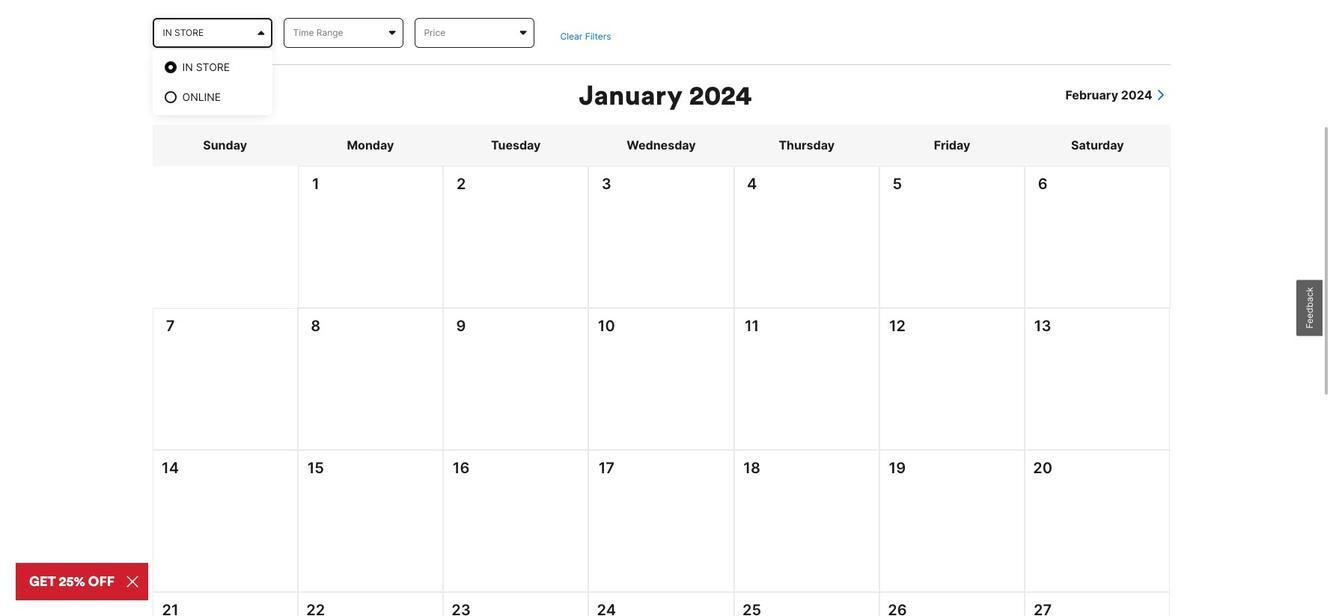 Task type: locate. For each thing, give the bounding box(es) containing it.
list for 2
[[444, 196, 588, 203]]

0 horizontal spatial 2024
[[689, 78, 752, 112]]

6
[[1038, 175, 1048, 193]]

9
[[456, 318, 466, 336]]

10
[[598, 318, 615, 336]]

list for 1
[[299, 196, 443, 203]]

1 horizontal spatial 2024
[[1121, 88, 1153, 103]]

input Time Range field
[[283, 18, 403, 48]]

list
[[152, 166, 1171, 309], [299, 196, 443, 203], [444, 196, 588, 203], [735, 196, 879, 203], [152, 309, 1171, 451], [153, 338, 297, 345], [299, 338, 443, 345], [444, 338, 588, 345], [735, 338, 879, 345], [152, 451, 1171, 593], [153, 480, 297, 488], [299, 480, 443, 488], [444, 480, 588, 488], [735, 480, 879, 488], [152, 593, 1171, 617]]

store
[[196, 60, 230, 73]]

list containing 7
[[152, 309, 1171, 451]]

january 2024
[[579, 78, 752, 112]]

14
[[162, 460, 179, 478]]

tuesday
[[491, 138, 541, 153]]

input Price field
[[414, 18, 534, 48]]

18
[[744, 460, 761, 478]]

january
[[579, 78, 683, 112]]

2024
[[689, 78, 752, 112], [1121, 88, 1153, 103]]

december
[[170, 88, 231, 103]]

17
[[599, 460, 615, 478]]

5
[[893, 175, 902, 193]]

list for 11
[[735, 338, 879, 345]]

2024 for february 2024
[[1121, 88, 1153, 103]]

clear filters
[[560, 30, 611, 42]]

list containing 14
[[152, 451, 1171, 593]]

sunday
[[203, 138, 247, 153]]

february 2024
[[1066, 88, 1153, 103]]

4
[[747, 175, 757, 193]]

list for 16
[[444, 480, 588, 488]]

monday
[[347, 138, 394, 153]]

option group
[[155, 52, 269, 112]]

13
[[1035, 318, 1052, 336]]

20
[[1033, 460, 1053, 478]]

friday
[[934, 138, 971, 153]]

8
[[311, 318, 321, 336]]

16
[[453, 460, 470, 478]]

input Experience Type field
[[152, 18, 272, 48]]

saturday
[[1071, 138, 1124, 153]]

2
[[457, 175, 466, 193]]

thursday
[[779, 138, 835, 153]]

list for 14
[[153, 480, 297, 488]]



Task type: describe. For each thing, give the bounding box(es) containing it.
option group containing in store
[[155, 52, 269, 112]]

2024 for january 2024
[[689, 78, 752, 112]]

list for 4
[[735, 196, 879, 203]]

december 2023
[[170, 88, 265, 103]]

11
[[745, 318, 759, 336]]

3
[[602, 175, 612, 193]]

filters
[[585, 30, 611, 42]]

15
[[307, 460, 324, 478]]

in
[[182, 60, 193, 73]]

1
[[312, 175, 319, 193]]

19
[[889, 460, 906, 478]]

list for 7
[[153, 338, 297, 345]]

february
[[1066, 88, 1119, 103]]

online
[[182, 90, 221, 103]]

list for 8
[[299, 338, 443, 345]]

list for 9
[[444, 338, 588, 345]]

clear filters button
[[560, 30, 611, 43]]

list for 18
[[735, 480, 879, 488]]

list containing 1
[[152, 166, 1171, 309]]

in store
[[182, 60, 230, 73]]

clear
[[560, 30, 583, 42]]

2023
[[234, 88, 265, 103]]

wednesday
[[627, 138, 696, 153]]

list for 15
[[299, 480, 443, 488]]

12
[[889, 318, 906, 336]]

7
[[166, 318, 175, 336]]



Task type: vqa. For each thing, say whether or not it's contained in the screenshot.
the $7.99
no



